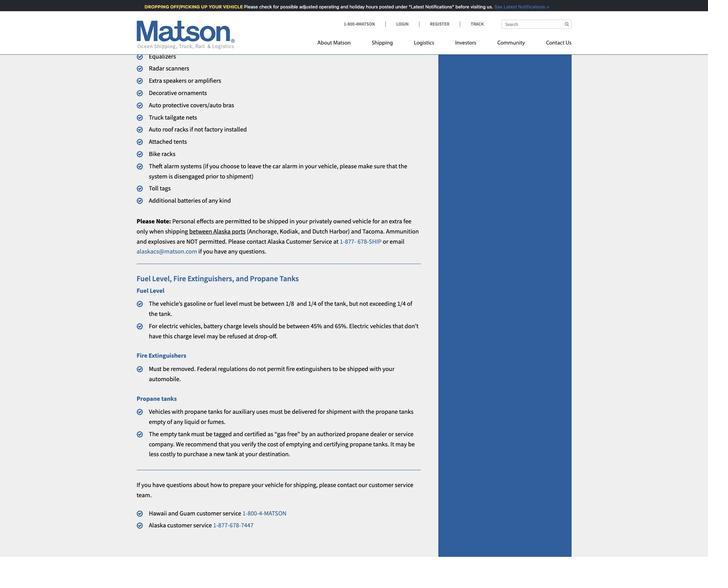 Task type: vqa. For each thing, say whether or not it's contained in the screenshot.
Relief
no



Task type: describe. For each thing, give the bounding box(es) containing it.
alaska inside (anchorage, kodiak, and dutch harbor) and tacoma. ammunition and explosives are not permitted. please contact alaska customer service at
[[268, 237, 285, 246]]

only
[[137, 227, 148, 235]]

propane left dealer
[[347, 430, 369, 438]]

please inside (anchorage, kodiak, and dutch harbor) and tacoma. ammunition and explosives are not permitted. please contact alaska customer service at
[[228, 237, 246, 246]]

0 horizontal spatial not
[[194, 125, 203, 134]]

0 vertical spatial if
[[190, 125, 193, 134]]

tacoma.
[[363, 227, 385, 235]]

please note:
[[137, 217, 171, 225]]

to right the prior
[[220, 172, 225, 180]]

customer
[[286, 237, 312, 246]]

latest
[[500, 4, 513, 9]]

about matson link
[[318, 37, 362, 51]]

between for level
[[262, 300, 285, 308]]

dropping
[[141, 4, 165, 9]]

see latest notifications.> link
[[489, 4, 546, 9]]

7447
[[241, 522, 254, 530]]

you inside the empty tank must be tagged and certified as "gas free" by an authorized propane dealer or service company. we recommend that you verify the cost of emptying and certifying propane tanks. it may be less costly to purchase a new tank at your destination.
[[231, 440, 240, 448]]

1 horizontal spatial alaska
[[214, 227, 231, 235]]

removed.
[[171, 365, 196, 373]]

not inside must be removed. federal regulations do not permit fire extinguishers to be shipped with your automobile.
[[257, 365, 266, 373]]

electric
[[159, 322, 178, 330]]

notifications.>
[[514, 4, 546, 9]]

must inside vehicles with propane tanks for auxiliary uses must be delivered for shipment with the propane tanks empty of any liquid or fumes.
[[270, 408, 283, 416]]

the right sure at top right
[[399, 162, 408, 170]]

service inside the empty tank must be tagged and certified as "gas free" by an authorized propane dealer or service company. we recommend that you verify the cost of emptying and certifying propane tanks. it may be less costly to purchase a new tank at your destination.
[[395, 430, 414, 438]]

extra
[[389, 217, 402, 225]]

kind
[[219, 197, 231, 205]]

tagged
[[214, 430, 232, 438]]

1 vertical spatial customer
[[197, 509, 222, 518]]

shipment)
[[227, 172, 254, 180]]

covers/auto
[[191, 101, 222, 109]]

destination.
[[259, 450, 290, 458]]

contact us
[[546, 40, 572, 46]]

disc
[[174, 16, 185, 24]]

2 1/4 from the left
[[398, 300, 406, 308]]

logistics link
[[404, 37, 445, 51]]

vehicle inside personal effects are permitted to be shipped in your privately owned vehicle for an extra fee only when shipping
[[353, 217, 372, 225]]

amplifiers
[[195, 77, 221, 85]]

vehicles with propane tanks for auxiliary uses must be delivered for shipment with the propane tanks empty of any liquid or fumes.
[[149, 408, 414, 426]]

vehicles,
[[180, 322, 203, 330]]

between alaska ports
[[189, 227, 246, 235]]

tags
[[160, 184, 171, 192]]

verify
[[242, 440, 256, 448]]

and left guam
[[168, 509, 178, 518]]

at inside the for electric vehicles, battery charge levels should be between 45% and 65%. electric vehicles that don't have this charge level may be refused at drop-off.
[[248, 332, 254, 340]]

extra
[[149, 77, 162, 85]]

of right batteries
[[202, 197, 207, 205]]

adjusted
[[295, 4, 314, 9]]

that inside the empty tank must be tagged and certified as "gas free" by an authorized propane dealer or service company. we recommend that you verify the cost of emptying and certifying propane tanks. it may be less costly to purchase a new tank at your destination.
[[219, 440, 229, 448]]

and up verify
[[233, 430, 243, 438]]

contact inside if you have questions about how to prepare your vehicle for shipping, please contact our customer service team.
[[338, 481, 357, 489]]

is
[[169, 172, 173, 180]]

the inside the empty tank must be tagged and certified as "gas free" by an authorized propane dealer or service company. we recommend that you verify the cost of emptying and certifying propane tanks. it may be less costly to purchase a new tank at your destination.
[[258, 440, 266, 448]]

prior
[[206, 172, 219, 180]]

cost
[[268, 440, 278, 448]]

drop-
[[255, 332, 269, 340]]

0 vertical spatial between
[[189, 227, 212, 235]]

choose
[[221, 162, 240, 170]]

system
[[149, 172, 168, 180]]

and left up
[[183, 3, 194, 11]]

1 vertical spatial 678-
[[230, 522, 241, 530]]

1 horizontal spatial tank
[[226, 450, 238, 458]]

any left "kind"
[[209, 197, 218, 205]]

speakers
[[163, 77, 187, 85]]

register
[[430, 21, 450, 27]]

Search search field
[[502, 20, 572, 29]]

any inside vehicles with propane tanks for auxiliary uses must be delivered for shipment with the propane tanks empty of any liquid or fumes.
[[174, 418, 183, 426]]

hours
[[362, 4, 374, 9]]

extinguishers
[[296, 365, 331, 373]]

fumes.
[[208, 418, 226, 426]]

and down only
[[137, 237, 147, 246]]

and inside fuel level, fire extinguishers, and propane tanks fuel level
[[236, 274, 249, 284]]

propane up liquid
[[185, 408, 207, 416]]

liquid
[[184, 418, 200, 426]]

bike racks
[[149, 150, 176, 158]]

of left tank,
[[318, 300, 323, 308]]

certifying
[[324, 440, 349, 448]]

don't
[[405, 322, 419, 330]]

1 1/4 from the left
[[308, 300, 317, 308]]

additional batteries of any kind
[[149, 197, 231, 205]]

the up for
[[149, 310, 158, 318]]

we
[[176, 440, 184, 448]]

tanks
[[280, 274, 299, 284]]

1 vertical spatial racks
[[162, 150, 176, 158]]

and up customer
[[301, 227, 311, 235]]

owned
[[334, 217, 352, 225]]

that inside theft alarm systems (if you choose to leave the car alarm in your vehicle, please make sure that the system is disengaged prior to shipment)
[[387, 162, 398, 170]]

fire extinguishers
[[137, 352, 186, 360]]

for up fumes.
[[224, 408, 231, 416]]

1 vertical spatial fire
[[137, 352, 147, 360]]

top menu navigation
[[318, 37, 572, 51]]

fee
[[404, 217, 412, 225]]

vehicle inside if you have questions about how to prepare your vehicle for shipping, please contact our customer service team.
[[265, 481, 284, 489]]

or inside "the vehicle's gasoline or fuel level must be between 1/8  and 1/4 of the tank, but not exceeding 1/4 of the tank."
[[207, 300, 213, 308]]

shipped inside must be removed. federal regulations do not permit fire extinguishers to be shipped with your automobile.
[[347, 365, 369, 373]]

2 horizontal spatial tanks
[[399, 408, 414, 416]]

fuel
[[214, 300, 224, 308]]

fuel level, fire extinguishers, and propane tanks fuel level
[[137, 274, 299, 295]]

0 horizontal spatial tanks
[[161, 395, 177, 403]]

your inside theft alarm systems (if you choose to leave the car alarm in your vehicle, please make sure that the system is disengaged prior to shipment)
[[305, 162, 317, 170]]

extinguishers
[[149, 352, 186, 360]]

dutch
[[313, 227, 328, 235]]

0 vertical spatial players
[[163, 3, 182, 11]]

1 vertical spatial please
[[137, 217, 155, 225]]

have inside the for electric vehicles, battery charge levels should be between 45% and 65%. electric vehicles that don't have this charge level may be refused at drop-off.
[[149, 332, 162, 340]]

your inside the empty tank must be tagged and certified as "gas free" by an authorized propane dealer or service company. we recommend that you verify the cost of emptying and certifying propane tanks. it may be less costly to purchase a new tank at your destination.
[[246, 450, 258, 458]]

toll tags
[[149, 184, 171, 192]]

portable
[[149, 28, 171, 36]]

scanners
[[166, 64, 189, 72]]

1- down hawaii and guam customer service 1-800-4-matson
[[213, 522, 218, 530]]

level inside "the vehicle's gasoline or fuel level must be between 1/8  and 1/4 of the tank, but not exceeding 1/4 of the tank."
[[226, 300, 238, 308]]

shipping
[[372, 40, 393, 46]]

tape players and tapes
[[149, 3, 209, 11]]

your inside personal effects are permitted to be shipped in your privately owned vehicle for an extra fee only when shipping
[[296, 217, 308, 225]]

regulations
[[218, 365, 248, 373]]

under
[[391, 4, 404, 9]]

0 vertical spatial charge
[[224, 322, 242, 330]]

empty inside vehicles with propane tanks for auxiliary uses must be delivered for shipment with the propane tanks empty of any liquid or fumes.
[[149, 418, 166, 426]]

be down battery
[[219, 332, 226, 340]]

auxiliary
[[233, 408, 255, 416]]

be inside vehicles with propane tanks for auxiliary uses must be delivered for shipment with the propane tanks empty of any liquid or fumes.
[[284, 408, 291, 416]]

us
[[566, 40, 572, 46]]

with inside must be removed. federal regulations do not permit fire extinguishers to be shipped with your automobile.
[[370, 365, 382, 373]]

personal effects are permitted to be shipped in your privately owned vehicle for an extra fee only when shipping
[[137, 217, 412, 235]]

posted
[[375, 4, 390, 9]]

hawaii and guam customer service 1-800-4-matson
[[149, 509, 287, 518]]

car
[[273, 162, 281, 170]]

battery
[[204, 322, 223, 330]]

and inside "the vehicle's gasoline or fuel level must be between 1/8  and 1/4 of the tank, but not exceeding 1/4 of the tank."
[[297, 300, 307, 308]]

and left holiday
[[337, 4, 344, 9]]

when
[[149, 227, 164, 235]]

contact inside (anchorage, kodiak, and dutch harbor) and tacoma. ammunition and explosives are not permitted. please contact alaska customer service at
[[247, 237, 267, 246]]

be right the 'it'
[[408, 440, 415, 448]]

1 vertical spatial charge
[[174, 332, 192, 340]]

be up recommend
[[206, 430, 213, 438]]

please inside if you have questions about how to prepare your vehicle for shipping, please contact our customer service team.
[[319, 481, 336, 489]]

automobile.
[[149, 375, 181, 383]]

batteries
[[178, 197, 201, 205]]

1- down dropping off/picking up your vehicle please check for possible adjusted operating and holiday hours posted under "latest notifications" before visiting us. see latest notifications.>
[[344, 21, 348, 27]]

you inside if you have questions about how to prepare your vehicle for shipping, please contact our customer service team.
[[141, 481, 151, 489]]

shipping link
[[362, 37, 404, 51]]

telephones
[[173, 28, 202, 36]]

guam
[[180, 509, 195, 518]]

tape
[[149, 3, 162, 11]]

propane tanks
[[137, 395, 177, 403]]

propane up dealer
[[376, 408, 398, 416]]

additional
[[149, 197, 176, 205]]

community link
[[487, 37, 536, 51]]

make
[[358, 162, 373, 170]]

emptying
[[286, 440, 311, 448]]

it
[[391, 440, 395, 448]]

auto for auto roof racks if not factory installed
[[149, 125, 161, 134]]

and up 1-877- 678-ship link
[[351, 227, 361, 235]]

of right telephones
[[203, 28, 209, 36]]

that inside the for electric vehicles, battery charge levels should be between 45% and 65%. electric vehicles that don't have this charge level may be refused at drop-off.
[[393, 322, 404, 330]]

for right delivered
[[318, 408, 325, 416]]

have inside 1-877- 678-ship or email alaskacs@matson.com if you have any questions.
[[214, 248, 227, 256]]

login link
[[386, 21, 419, 27]]

uses
[[256, 408, 268, 416]]



Task type: locate. For each thing, give the bounding box(es) containing it.
sure
[[374, 162, 385, 170]]

you inside 1-877- 678-ship or email alaskacs@matson.com if you have any questions.
[[203, 248, 213, 256]]

0 horizontal spatial at
[[239, 450, 244, 458]]

be right extinguishers
[[339, 365, 346, 373]]

1 horizontal spatial an
[[381, 217, 388, 225]]

2 vertical spatial have
[[153, 481, 165, 489]]

1 vertical spatial may
[[396, 440, 407, 448]]

you right (if
[[210, 162, 219, 170]]

or up ornaments
[[188, 77, 194, 85]]

0 horizontal spatial vehicle
[[265, 481, 284, 489]]

1 vertical spatial tank
[[226, 450, 238, 458]]

propane
[[250, 274, 278, 284], [137, 395, 160, 403]]

between for levels
[[287, 322, 310, 330]]

may
[[207, 332, 218, 340], [396, 440, 407, 448]]

are inside (anchorage, kodiak, and dutch harbor) and tacoma. ammunition and explosives are not permitted. please contact alaska customer service at
[[177, 237, 185, 246]]

or inside the empty tank must be tagged and certified as "gas free" by an authorized propane dealer or service company. we recommend that you verify the cost of emptying and certifying propane tanks. it may be less costly to purchase a new tank at your destination.
[[388, 430, 394, 438]]

1 vertical spatial in
[[290, 217, 295, 225]]

2 vertical spatial must
[[191, 430, 205, 438]]

0 vertical spatial 800-
[[348, 21, 356, 27]]

your inside if you have questions about how to prepare your vehicle for shipping, please contact our customer service team.
[[252, 481, 264, 489]]

do
[[249, 365, 256, 373]]

level
[[226, 300, 238, 308], [193, 332, 206, 340]]

vehicles
[[149, 408, 171, 416]]

if inside 1-877- 678-ship or email alaskacs@matson.com if you have any questions.
[[199, 248, 202, 256]]

at down verify
[[239, 450, 244, 458]]

must right uses
[[270, 408, 283, 416]]

2 vertical spatial between
[[287, 322, 310, 330]]

0 vertical spatial racks
[[175, 125, 189, 134]]

racks
[[175, 125, 189, 134], [162, 150, 176, 158]]

your
[[205, 4, 218, 9]]

vehicle up matson
[[265, 481, 284, 489]]

be up 'automobile.'
[[163, 365, 170, 373]]

0 horizontal spatial an
[[309, 430, 316, 438]]

have down the permitted.
[[214, 248, 227, 256]]

0 horizontal spatial with
[[172, 408, 183, 416]]

radar
[[149, 64, 165, 72]]

boosters
[[167, 40, 190, 48]]

1 horizontal spatial charge
[[224, 322, 242, 330]]

the inside "the vehicle's gasoline or fuel level must be between 1/8  and 1/4 of the tank, but not exceeding 1/4 of the tank."
[[149, 300, 159, 308]]

any left type
[[210, 28, 220, 36]]

(anchorage,
[[247, 227, 279, 235]]

1 vertical spatial shipped
[[347, 365, 369, 373]]

recommend
[[185, 440, 217, 448]]

that
[[387, 162, 398, 170], [393, 322, 404, 330], [219, 440, 229, 448]]

section
[[430, 0, 581, 557]]

0 vertical spatial have
[[214, 248, 227, 256]]

portable telephones of any type
[[149, 28, 233, 36]]

1 horizontal spatial propane
[[250, 274, 278, 284]]

4matson
[[356, 21, 375, 27]]

empty down vehicles
[[149, 418, 166, 426]]

or left fuel
[[207, 300, 213, 308]]

877- inside 1-877- 678-ship or email alaskacs@matson.com if you have any questions.
[[345, 237, 357, 246]]

1- up 7447
[[243, 509, 248, 518]]

1-800-4matson
[[344, 21, 375, 27]]

0 vertical spatial vehicle
[[353, 217, 372, 225]]

shipping
[[165, 227, 188, 235]]

1/4
[[308, 300, 317, 308], [398, 300, 406, 308]]

for right check
[[269, 4, 275, 9]]

for left the shipping,
[[285, 481, 292, 489]]

are inside personal effects are permitted to be shipped in your privately owned vehicle for an extra fee only when shipping
[[215, 217, 224, 225]]

0 horizontal spatial charge
[[174, 332, 192, 340]]

of inside vehicles with propane tanks for auxiliary uses must be delivered for shipment with the propane tanks empty of any liquid or fumes.
[[167, 418, 172, 426]]

and down tanks
[[297, 300, 307, 308]]

refused
[[227, 332, 247, 340]]

0 vertical spatial that
[[387, 162, 398, 170]]

in inside theft alarm systems (if you choose to leave the car alarm in your vehicle, please make sure that the system is disengaged prior to shipment)
[[299, 162, 304, 170]]

fuel left level
[[137, 287, 149, 295]]

be up (anchorage,
[[259, 217, 266, 225]]

you right if
[[141, 481, 151, 489]]

may inside the empty tank must be tagged and certified as "gas free" by an authorized propane dealer or service company. we recommend that you verify the cost of emptying and certifying propane tanks. it may be less costly to purchase a new tank at your destination.
[[396, 440, 407, 448]]

0 horizontal spatial propane
[[137, 395, 160, 403]]

678- down hawaii and guam customer service 1-800-4-matson
[[230, 522, 241, 530]]

should
[[260, 322, 278, 330]]

power boosters
[[149, 40, 190, 48]]

800- up 7447
[[248, 509, 259, 518]]

1 horizontal spatial with
[[353, 408, 365, 416]]

up
[[197, 4, 204, 9]]

2 horizontal spatial between
[[287, 322, 310, 330]]

before
[[452, 4, 465, 9]]

2 auto from the top
[[149, 125, 161, 134]]

1 vertical spatial fuel
[[137, 287, 149, 295]]

may inside the for electric vehicles, battery charge levels should be between 45% and 65%. electric vehicles that don't have this charge level may be refused at drop-off.
[[207, 332, 218, 340]]

effects
[[197, 217, 214, 225]]

an inside personal effects are permitted to be shipped in your privately owned vehicle for an extra fee only when shipping
[[381, 217, 388, 225]]

explosives
[[148, 237, 175, 246]]

have right if
[[153, 481, 165, 489]]

1 vertical spatial an
[[309, 430, 316, 438]]

an inside the empty tank must be tagged and certified as "gas free" by an authorized propane dealer or service company. we recommend that you verify the cost of emptying and certifying propane tanks. it may be less costly to purchase a new tank at your destination.
[[309, 430, 316, 438]]

your inside must be removed. federal regulations do not permit fire extinguishers to be shipped with your automobile.
[[383, 365, 395, 373]]

2 alarm from the left
[[282, 162, 298, 170]]

auto down "truck"
[[149, 125, 161, 134]]

matson
[[333, 40, 351, 46]]

may down battery
[[207, 332, 218, 340]]

be left delivered
[[284, 408, 291, 416]]

with
[[370, 365, 382, 373], [172, 408, 183, 416], [353, 408, 365, 416]]

0 vertical spatial fire
[[173, 274, 186, 284]]

1 vertical spatial between
[[262, 300, 285, 308]]

1 horizontal spatial shipped
[[347, 365, 369, 373]]

the empty tank must be tagged and certified as "gas free" by an authorized propane dealer or service company. we recommend that you verify the cost of emptying and certifying propane tanks. it may be less costly to purchase a new tank at your destination.
[[149, 430, 415, 458]]

to right how
[[223, 481, 229, 489]]

between inside "the vehicle's gasoline or fuel level must be between 1/8  and 1/4 of the tank, but not exceeding 1/4 of the tank."
[[262, 300, 285, 308]]

1 vertical spatial propane
[[137, 395, 160, 403]]

contact left our
[[338, 481, 357, 489]]

be inside "the vehicle's gasoline or fuel level must be between 1/8  and 1/4 of the tank, but not exceeding 1/4 of the tank."
[[254, 300, 260, 308]]

players up disc
[[163, 3, 182, 11]]

and down questions.
[[236, 274, 249, 284]]

0 vertical spatial contact
[[247, 237, 267, 246]]

nets
[[186, 113, 197, 121]]

2 horizontal spatial not
[[360, 300, 369, 308]]

extinguishers,
[[188, 274, 234, 284]]

0 vertical spatial the
[[149, 300, 159, 308]]

and inside the for electric vehicles, battery charge levels should be between 45% and 65%. electric vehicles that don't have this charge level may be refused at drop-off.
[[324, 322, 334, 330]]

must up levels
[[239, 300, 253, 308]]

ship
[[369, 237, 382, 246]]

shipping,
[[294, 481, 318, 489]]

1 vertical spatial the
[[149, 430, 159, 438]]

are up between alaska ports
[[215, 217, 224, 225]]

any left liquid
[[174, 418, 183, 426]]

alaska customer service 1-877-678-7447
[[149, 522, 254, 530]]

have inside if you have questions about how to prepare your vehicle for shipping, please contact our customer service team.
[[153, 481, 165, 489]]

of down vehicles
[[167, 418, 172, 426]]

level right fuel
[[226, 300, 238, 308]]

0 horizontal spatial may
[[207, 332, 218, 340]]

your
[[305, 162, 317, 170], [296, 217, 308, 225], [383, 365, 395, 373], [246, 450, 258, 458], [252, 481, 264, 489]]

the vehicle's gasoline or fuel level must be between 1/8  and 1/4 of the tank, but not exceeding 1/4 of the tank.
[[149, 300, 413, 318]]

extra speakers or amplifiers
[[149, 77, 221, 85]]

1 vertical spatial 800-
[[248, 509, 259, 518]]

fire left extinguishers
[[137, 352, 147, 360]]

fuel up level
[[137, 274, 151, 284]]

1 vertical spatial 877-
[[218, 522, 230, 530]]

systems
[[181, 162, 202, 170]]

1 horizontal spatial are
[[215, 217, 224, 225]]

level down vehicles,
[[193, 332, 206, 340]]

alaska down hawaii
[[149, 522, 166, 530]]

1 horizontal spatial if
[[199, 248, 202, 256]]

please left check
[[240, 4, 254, 9]]

1 fuel from the top
[[137, 274, 151, 284]]

0 vertical spatial must
[[239, 300, 253, 308]]

auto protective covers/auto bras
[[149, 101, 234, 109]]

of up don't
[[407, 300, 413, 308]]

questions.
[[239, 248, 266, 256]]

roof
[[163, 125, 173, 134]]

any inside 1-877- 678-ship or email alaskacs@matson.com if you have any questions.
[[228, 248, 238, 256]]

between inside the for electric vehicles, battery charge levels should be between 45% and 65%. electric vehicles that don't have this charge level may be refused at drop-off.
[[287, 322, 310, 330]]

2 vertical spatial not
[[257, 365, 266, 373]]

and down the 'your'
[[206, 16, 217, 24]]

please left make
[[340, 162, 357, 170]]

in right car
[[299, 162, 304, 170]]

the left car
[[263, 162, 272, 170]]

678- inside 1-877- 678-ship or email alaskacs@matson.com if you have any questions.
[[358, 237, 369, 246]]

1 the from the top
[[149, 300, 159, 308]]

fire
[[173, 274, 186, 284], [137, 352, 147, 360]]

tanks
[[161, 395, 177, 403], [208, 408, 223, 416], [399, 408, 414, 416]]

customer inside if you have questions about how to prepare your vehicle for shipping, please contact our customer service team.
[[369, 481, 394, 489]]

1-800-4matson link
[[344, 21, 386, 27]]

0 horizontal spatial fire
[[137, 352, 147, 360]]

and down "authorized"
[[313, 440, 323, 448]]

theft alarm systems (if you choose to leave the car alarm in your vehicle, please make sure that the system is disengaged prior to shipment)
[[149, 162, 408, 180]]

and right the 45%
[[324, 322, 334, 330]]

contact
[[247, 237, 267, 246], [338, 481, 357, 489]]

track link
[[460, 21, 484, 27]]

1 vertical spatial alaska
[[268, 237, 285, 246]]

if you have questions about how to prepare your vehicle for shipping, please contact our customer service team.
[[137, 481, 414, 499]]

to inside must be removed. federal regulations do not permit fire extinguishers to be shipped with your automobile.
[[333, 365, 338, 373]]

that left don't
[[393, 322, 404, 330]]

0 vertical spatial alaska
[[214, 227, 231, 235]]

you inside theft alarm systems (if you choose to leave the car alarm in your vehicle, please make sure that the system is disengaged prior to shipment)
[[210, 162, 219, 170]]

1 horizontal spatial 877-
[[345, 237, 357, 246]]

0 vertical spatial customer
[[369, 481, 394, 489]]

or right ship
[[383, 237, 389, 246]]

may right the 'it'
[[396, 440, 407, 448]]

by
[[302, 430, 308, 438]]

2 vertical spatial at
[[239, 450, 244, 458]]

or inside vehicles with propane tanks for auxiliary uses must be delivered for shipment with the propane tanks empty of any liquid or fumes.
[[201, 418, 207, 426]]

harbor)
[[330, 227, 350, 235]]

must be removed. federal regulations do not permit fire extinguishers to be shipped with your automobile.
[[149, 365, 395, 383]]

0 horizontal spatial 1/4
[[308, 300, 317, 308]]

prepare
[[230, 481, 250, 489]]

not inside "the vehicle's gasoline or fuel level must be between 1/8  and 1/4 of the tank, but not exceeding 1/4 of the tank."
[[360, 300, 369, 308]]

please
[[340, 162, 357, 170], [319, 481, 336, 489]]

of inside the empty tank must be tagged and certified as "gas free" by an authorized propane dealer or service company. we recommend that you verify the cost of emptying and certifying propane tanks. it may be less costly to purchase a new tank at your destination.
[[280, 440, 285, 448]]

0 vertical spatial an
[[381, 217, 388, 225]]

that right sure at top right
[[387, 162, 398, 170]]

installed
[[224, 125, 247, 134]]

possible
[[276, 4, 294, 9]]

tapes
[[195, 3, 209, 11]]

for inside if you have questions about how to prepare your vehicle for shipping, please contact our customer service team.
[[285, 481, 292, 489]]

1 vertical spatial players
[[186, 16, 205, 24]]

2 horizontal spatial with
[[370, 365, 382, 373]]

at down levels
[[248, 332, 254, 340]]

you left verify
[[231, 440, 240, 448]]

for inside personal effects are permitted to be shipped in your privately owned vehicle for an extra fee only when shipping
[[373, 217, 380, 225]]

0 horizontal spatial must
[[191, 430, 205, 438]]

0 horizontal spatial tank
[[178, 430, 190, 438]]

contact
[[546, 40, 565, 46]]

None search field
[[502, 20, 572, 29]]

0 horizontal spatial in
[[290, 217, 295, 225]]

0 vertical spatial please
[[240, 4, 254, 9]]

0 vertical spatial fuel
[[137, 274, 151, 284]]

or right liquid
[[201, 418, 207, 426]]

blue matson logo with ocean, shipping, truck, rail and logistics written beneath it. image
[[137, 21, 235, 49]]

1 horizontal spatial please
[[340, 162, 357, 170]]

the for the vehicle's gasoline or fuel level must be between 1/8  and 1/4 of the tank, but not exceeding 1/4 of the tank.
[[149, 300, 159, 308]]

between up should
[[262, 300, 285, 308]]

1 vertical spatial are
[[177, 237, 185, 246]]

to up (anchorage,
[[253, 217, 258, 225]]

to inside personal effects are permitted to be shipped in your privately owned vehicle for an extra fee only when shipping
[[253, 217, 258, 225]]

0 horizontal spatial 800-
[[248, 509, 259, 518]]

1 vertical spatial level
[[193, 332, 206, 340]]

0 horizontal spatial if
[[190, 125, 193, 134]]

0 horizontal spatial 877-
[[218, 522, 230, 530]]

1- down harbor)
[[340, 237, 345, 246]]

1 horizontal spatial in
[[299, 162, 304, 170]]

new
[[214, 450, 225, 458]]

or up the 'it'
[[388, 430, 394, 438]]

radar scanners
[[149, 64, 189, 72]]

1 horizontal spatial fire
[[173, 274, 186, 284]]

bike
[[149, 150, 160, 158]]

1 vertical spatial that
[[393, 322, 404, 330]]

vehicle
[[219, 4, 239, 9]]

2 vertical spatial please
[[228, 237, 246, 246]]

1 horizontal spatial must
[[239, 300, 253, 308]]

1 horizontal spatial 1/4
[[398, 300, 406, 308]]

a
[[209, 450, 212, 458]]

0 vertical spatial may
[[207, 332, 218, 340]]

are down shipping in the top of the page
[[177, 237, 185, 246]]

the left tank,
[[325, 300, 333, 308]]

2 vertical spatial alaska
[[149, 522, 166, 530]]

1 vertical spatial contact
[[338, 481, 357, 489]]

customer right our
[[369, 481, 394, 489]]

racks up tents
[[175, 125, 189, 134]]

alaska up the permitted.
[[214, 227, 231, 235]]

2 vertical spatial customer
[[167, 522, 192, 530]]

for
[[149, 322, 158, 330]]

empty inside the empty tank must be tagged and certified as "gas free" by an authorized propane dealer or service company. we recommend that you verify the cost of emptying and certifying propane tanks. it may be less costly to purchase a new tank at your destination.
[[160, 430, 177, 438]]

between left the 45%
[[287, 322, 310, 330]]

tank up the we on the left bottom of the page
[[178, 430, 190, 438]]

please up only
[[137, 217, 155, 225]]

must up recommend
[[191, 430, 205, 438]]

1- inside 1-877- 678-ship or email alaskacs@matson.com if you have any questions.
[[340, 237, 345, 246]]

2 fuel from the top
[[137, 287, 149, 295]]

1 vertical spatial must
[[270, 408, 283, 416]]

shipped
[[267, 217, 289, 225], [347, 365, 369, 373]]

players up portable telephones of any type
[[186, 16, 205, 24]]

be right should
[[279, 322, 285, 330]]

please right the shipping,
[[319, 481, 336, 489]]

federal
[[197, 365, 217, 373]]

type
[[221, 28, 233, 36]]

be inside personal effects are permitted to be shipped in your privately owned vehicle for an extra fee only when shipping
[[259, 217, 266, 225]]

2 the from the top
[[149, 430, 159, 438]]

at inside the empty tank must be tagged and certified as "gas free" by an authorized propane dealer or service company. we recommend that you verify the cost of emptying and certifying propane tanks. it may be less costly to purchase a new tank at your destination.
[[239, 450, 244, 458]]

alaska down personal effects are permitted to be shipped in your privately owned vehicle for an extra fee only when shipping
[[268, 237, 285, 246]]

contact up questions.
[[247, 237, 267, 246]]

1 horizontal spatial 678-
[[358, 237, 369, 246]]

to inside the empty tank must be tagged and certified as "gas free" by an authorized propane dealer or service company. we recommend that you verify the cost of emptying and certifying propane tanks. it may be less costly to purchase a new tank at your destination.
[[177, 450, 182, 458]]

auto for auto protective covers/auto bras
[[149, 101, 161, 109]]

leave
[[248, 162, 262, 170]]

of right cost
[[280, 440, 285, 448]]

877- down hawaii and guam customer service 1-800-4-matson
[[218, 522, 230, 530]]

an left extra on the right of the page
[[381, 217, 388, 225]]

privately
[[309, 217, 332, 225]]

0 horizontal spatial alaska
[[149, 522, 166, 530]]

level,
[[152, 274, 172, 284]]

that down the tagged
[[219, 440, 229, 448]]

propane left tanks.
[[350, 440, 372, 448]]

2 horizontal spatial at
[[334, 237, 339, 246]]

1 horizontal spatial at
[[248, 332, 254, 340]]

please inside theft alarm systems (if you choose to leave the car alarm in your vehicle, please make sure that the system is disengaged prior to shipment)
[[340, 162, 357, 170]]

must inside "the vehicle's gasoline or fuel level must be between 1/8  and 1/4 of the tank, but not exceeding 1/4 of the tank."
[[239, 300, 253, 308]]

1 horizontal spatial between
[[262, 300, 285, 308]]

alarm up is
[[164, 162, 179, 170]]

level inside the for electric vehicles, battery charge levels should be between 45% and 65%. electric vehicles that don't have this charge level may be refused at drop-off.
[[193, 332, 206, 340]]

you
[[210, 162, 219, 170], [203, 248, 213, 256], [231, 440, 240, 448], [141, 481, 151, 489]]

0 vertical spatial tank
[[178, 430, 190, 438]]

1 alarm from the left
[[164, 162, 179, 170]]

0 vertical spatial 678-
[[358, 237, 369, 246]]

free"
[[287, 430, 300, 438]]

the inside the empty tank must be tagged and certified as "gas free" by an authorized propane dealer or service company. we recommend that you verify the cost of emptying and certifying propane tanks. it may be less costly to purchase a new tank at your destination.
[[149, 430, 159, 438]]

1 horizontal spatial players
[[186, 16, 205, 24]]

gasoline
[[184, 300, 206, 308]]

permitted.
[[199, 237, 227, 246]]

alarm right car
[[282, 162, 298, 170]]

propane inside fuel level, fire extinguishers, and propane tanks fuel level
[[250, 274, 278, 284]]

to up shipment)
[[241, 162, 246, 170]]

alaskacs@matson.com
[[137, 248, 197, 256]]

0 vertical spatial shipped
[[267, 217, 289, 225]]

to inside if you have questions about how to prepare your vehicle for shipping, please contact our customer service team.
[[223, 481, 229, 489]]

1 horizontal spatial tanks
[[208, 408, 223, 416]]

1 horizontal spatial customer
[[197, 509, 222, 518]]

delivered
[[292, 408, 317, 416]]

1 auto from the top
[[149, 101, 161, 109]]

to down the we on the left bottom of the page
[[177, 450, 182, 458]]

the left cost
[[258, 440, 266, 448]]

theft
[[149, 162, 163, 170]]

shipped inside personal effects are permitted to be shipped in your privately owned vehicle for an extra fee only when shipping
[[267, 217, 289, 225]]

and
[[183, 3, 194, 11], [337, 4, 344, 9], [206, 16, 217, 24], [301, 227, 311, 235], [351, 227, 361, 235], [137, 237, 147, 246], [236, 274, 249, 284], [297, 300, 307, 308], [324, 322, 334, 330], [233, 430, 243, 438], [313, 440, 323, 448], [168, 509, 178, 518]]

us.
[[483, 4, 489, 9]]

the up dealer
[[366, 408, 375, 416]]

to right extinguishers
[[333, 365, 338, 373]]

0 vertical spatial level
[[226, 300, 238, 308]]

in inside personal effects are permitted to be shipped in your privately owned vehicle for an extra fee only when shipping
[[290, 217, 295, 225]]

4-
[[259, 509, 264, 518]]

service inside if you have questions about how to prepare your vehicle for shipping, please contact our customer service team.
[[395, 481, 414, 489]]

customer up the alaska customer service 1-877-678-7447
[[197, 509, 222, 518]]

not right the 'do'
[[257, 365, 266, 373]]

holiday
[[346, 4, 361, 9]]

truck tailgate nets
[[149, 113, 197, 121]]

0 horizontal spatial customer
[[167, 522, 192, 530]]

must inside the empty tank must be tagged and certified as "gas free" by an authorized propane dealer or service company. we recommend that you verify the cost of emptying and certifying propane tanks. it may be less costly to purchase a new tank at your destination.
[[191, 430, 205, 438]]

1 vertical spatial vehicle
[[265, 481, 284, 489]]

investors link
[[445, 37, 487, 51]]

0 horizontal spatial players
[[163, 3, 182, 11]]

the for the empty tank must be tagged and certified as "gas free" by an authorized propane dealer or service company. we recommend that you verify the cost of emptying and certifying propane tanks. it may be less costly to purchase a new tank at your destination.
[[149, 430, 159, 438]]

the down level
[[149, 300, 159, 308]]

0 vertical spatial please
[[340, 162, 357, 170]]

be up levels
[[254, 300, 260, 308]]

1/4 right exceeding
[[398, 300, 406, 308]]

but
[[349, 300, 358, 308]]

0 vertical spatial at
[[334, 237, 339, 246]]

the inside vehicles with propane tanks for auxiliary uses must be delivered for shipment with the propane tanks empty of any liquid or fumes.
[[366, 408, 375, 416]]

or inside 1-877- 678-ship or email alaskacs@matson.com if you have any questions.
[[383, 237, 389, 246]]

an right by
[[309, 430, 316, 438]]

fire inside fuel level, fire extinguishers, and propane tanks fuel level
[[173, 274, 186, 284]]

propane up vehicles
[[137, 395, 160, 403]]

0 vertical spatial 877-
[[345, 237, 357, 246]]

at inside (anchorage, kodiak, and dutch harbor) and tacoma. ammunition and explosives are not permitted. please contact alaska customer service at
[[334, 237, 339, 246]]

0 horizontal spatial 678-
[[230, 522, 241, 530]]

search image
[[565, 22, 569, 26]]

our
[[359, 481, 368, 489]]

0 vertical spatial empty
[[149, 418, 166, 426]]



